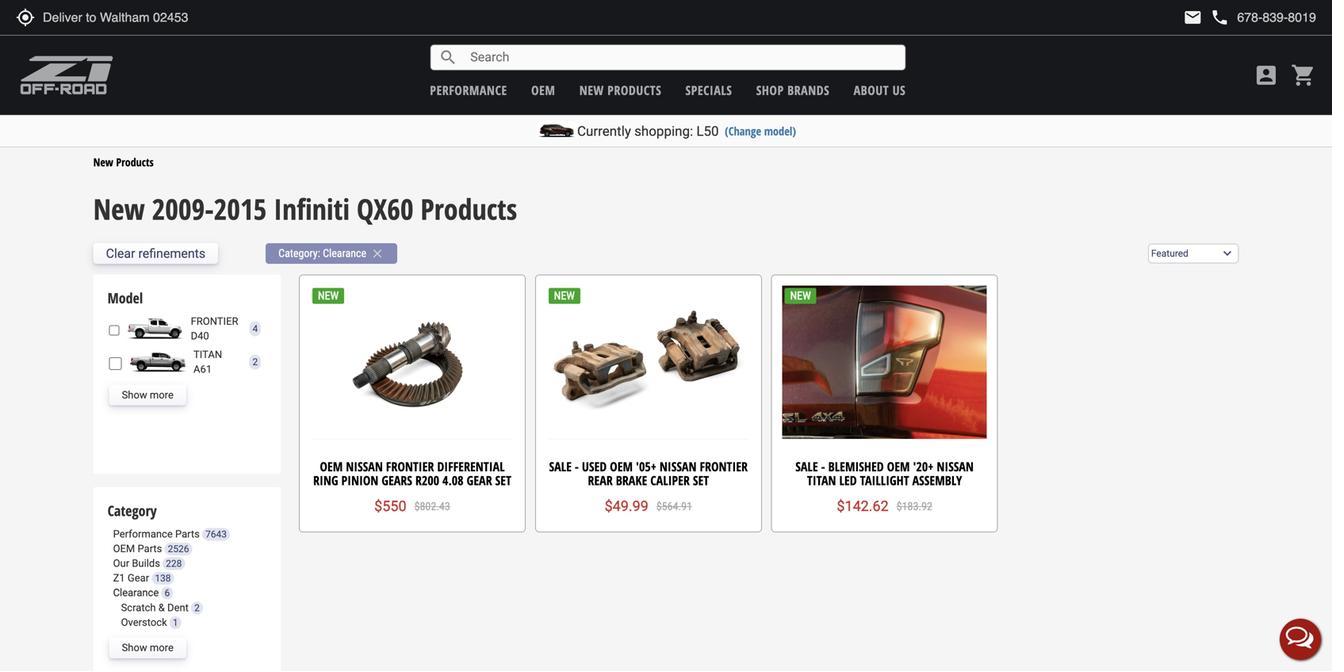 Task type: locate. For each thing, give the bounding box(es) containing it.
infiniti
[[274, 190, 350, 228]]

1 - from the left
[[575, 458, 579, 476]]

0 vertical spatial show more
[[122, 389, 174, 401]]

specials
[[686, 82, 733, 99]]

parts up builds in the left bottom of the page
[[138, 543, 162, 555]]

sale left led
[[796, 458, 818, 476]]

0 vertical spatial new
[[93, 155, 113, 170]]

more for model
[[150, 389, 174, 401]]

more
[[150, 389, 174, 401], [150, 643, 174, 655]]

1 vertical spatial more
[[150, 643, 174, 655]]

taillight
[[860, 472, 910, 490]]

l50
[[697, 123, 719, 139]]

2009-
[[152, 190, 214, 228]]

$802.43
[[415, 500, 450, 514]]

- inside sale - blemished oem '20+ nissan titan led taillight assembly
[[822, 458, 826, 476]]

0 horizontal spatial nissan
[[346, 458, 383, 476]]

1 frontier from the left
[[386, 458, 434, 476]]

sale - used oem '05+ nissan frontier rear brake caliper set
[[549, 458, 748, 490]]

show more down overstock on the left bottom
[[122, 643, 174, 655]]

0 vertical spatial parts
[[175, 529, 200, 541]]

sale for sale - blemished oem '20+ nissan titan led taillight assembly
[[796, 458, 818, 476]]

frontier inside oem nissan frontier differential ring pinion gears r200 4.08 gear set
[[386, 458, 434, 476]]

our
[[113, 558, 129, 570]]

2 new from the top
[[93, 190, 145, 228]]

z1 motorsports logo image
[[20, 56, 114, 95]]

1 vertical spatial products
[[421, 190, 517, 228]]

138
[[155, 574, 171, 585]]

1 horizontal spatial set
[[693, 472, 709, 490]]

sale inside sale - blemished oem '20+ nissan titan led taillight assembly
[[796, 458, 818, 476]]

shopping:
[[635, 123, 694, 139]]

nissan
[[346, 458, 383, 476], [660, 458, 697, 476], [937, 458, 974, 476]]

used
[[582, 458, 607, 476]]

2 frontier from the left
[[700, 458, 748, 476]]

1 horizontal spatial -
[[822, 458, 826, 476]]

account_box link
[[1250, 63, 1284, 88]]

0 vertical spatial gear
[[467, 472, 492, 490]]

gear
[[467, 472, 492, 490], [128, 573, 149, 585]]

titan a61
[[194, 349, 222, 376]]

titan
[[194, 349, 222, 361]]

1 horizontal spatial sale
[[796, 458, 818, 476]]

nissan inside oem nissan frontier differential ring pinion gears r200 4.08 gear set
[[346, 458, 383, 476]]

show for category
[[122, 643, 147, 655]]

1 show more button from the top
[[109, 385, 186, 406]]

show down nissan titan xd h61 2016 2017 2018 2019 2020 cummins diesel z1 off-road image
[[122, 389, 147, 401]]

currently shopping: l50 (change model)
[[578, 123, 797, 139]]

2 show more button from the top
[[109, 639, 186, 659]]

oem left '05+
[[610, 458, 633, 476]]

oem inside sale - blemished oem '20+ nissan titan led taillight assembly
[[888, 458, 910, 476]]

1 vertical spatial gear
[[128, 573, 149, 585]]

nissan right '05+
[[660, 458, 697, 476]]

2 show from the top
[[122, 643, 147, 655]]

1 sale from the left
[[549, 458, 572, 476]]

about us link
[[854, 82, 906, 99]]

0 vertical spatial 2
[[253, 357, 258, 368]]

nissan inside 'sale - used oem '05+ nissan frontier rear brake caliper set'
[[660, 458, 697, 476]]

show down overstock on the left bottom
[[122, 643, 147, 655]]

new
[[93, 155, 113, 170], [93, 190, 145, 228]]

3 nissan from the left
[[937, 458, 974, 476]]

0 vertical spatial show more button
[[109, 385, 186, 406]]

2 - from the left
[[822, 458, 826, 476]]

set right caliper
[[693, 472, 709, 490]]

show more down nissan titan xd h61 2016 2017 2018 2019 2020 cummins diesel z1 off-road image
[[122, 389, 174, 401]]

1 more from the top
[[150, 389, 174, 401]]

clearance left close on the left top of page
[[323, 247, 367, 260]]

oem nissan frontier differential ring pinion gears r200 4.08 gear set
[[313, 458, 512, 490]]

0 vertical spatial show
[[122, 389, 147, 401]]

frontier up $550 $802.43
[[386, 458, 434, 476]]

show more for model
[[122, 389, 174, 401]]

0 vertical spatial clearance
[[323, 247, 367, 260]]

show for model
[[122, 389, 147, 401]]

1 show more from the top
[[122, 389, 174, 401]]

1 horizontal spatial products
[[421, 190, 517, 228]]

1 vertical spatial 2
[[194, 603, 200, 614]]

category:
[[279, 247, 320, 260]]

1 horizontal spatial frontier
[[700, 458, 748, 476]]

1 horizontal spatial 2
[[253, 357, 258, 368]]

- left used
[[575, 458, 579, 476]]

gear inside oem nissan frontier differential ring pinion gears r200 4.08 gear set
[[467, 472, 492, 490]]

performance
[[430, 82, 507, 99]]

shopping_cart
[[1292, 63, 1317, 88]]

2
[[253, 357, 258, 368], [194, 603, 200, 614]]

frontier
[[191, 316, 238, 327]]

1 vertical spatial new
[[93, 190, 145, 228]]

0 horizontal spatial parts
[[138, 543, 162, 555]]

1 horizontal spatial nissan
[[660, 458, 697, 476]]

2 show more from the top
[[122, 643, 174, 655]]

1 horizontal spatial gear
[[467, 472, 492, 490]]

performance
[[113, 529, 173, 541]]

0 horizontal spatial set
[[495, 472, 512, 490]]

-
[[575, 458, 579, 476], [822, 458, 826, 476]]

oem left gears
[[320, 458, 343, 476]]

products
[[116, 155, 154, 170], [421, 190, 517, 228]]

set for caliper
[[693, 472, 709, 490]]

frontier inside 'sale - used oem '05+ nissan frontier rear brake caliper set'
[[700, 458, 748, 476]]

2015
[[214, 190, 267, 228]]

clear
[[106, 246, 135, 261]]

0 horizontal spatial sale
[[549, 458, 572, 476]]

nissan inside sale - blemished oem '20+ nissan titan led taillight assembly
[[937, 458, 974, 476]]

oem
[[532, 82, 556, 99], [320, 458, 343, 476], [610, 458, 633, 476], [888, 458, 910, 476], [113, 543, 135, 555]]

parts up 2526
[[175, 529, 200, 541]]

1 vertical spatial show more button
[[109, 639, 186, 659]]

show more button down overstock on the left bottom
[[109, 639, 186, 659]]

1 show from the top
[[122, 389, 147, 401]]

1 new from the top
[[93, 155, 113, 170]]

0 horizontal spatial -
[[575, 458, 579, 476]]

new products link
[[93, 155, 154, 170]]

gear down builds in the left bottom of the page
[[128, 573, 149, 585]]

- inside 'sale - used oem '05+ nissan frontier rear brake caliper set'
[[575, 458, 579, 476]]

1 vertical spatial show
[[122, 643, 147, 655]]

0 horizontal spatial clearance
[[113, 588, 159, 600]]

nissan frontier d40 2005 2006 2007 2008 2009 2010 2011 2012 2013 2014 2015 2016 2017 2018 2019 2020 2021 vq40de vq38dd qr25de 4.0l 3.8l 2.5l s se sl sv le xe pro-4x offroad z1 off-road image
[[123, 319, 187, 339]]

1 set from the left
[[495, 472, 512, 490]]

0 vertical spatial more
[[150, 389, 174, 401]]

specials link
[[686, 82, 733, 99]]

set inside 'sale - used oem '05+ nissan frontier rear brake caliper set'
[[693, 472, 709, 490]]

- left led
[[822, 458, 826, 476]]

2 nissan from the left
[[660, 458, 697, 476]]

more down nissan titan xd h61 2016 2017 2018 2019 2020 cummins diesel z1 off-road image
[[150, 389, 174, 401]]

1 vertical spatial show more
[[122, 643, 174, 655]]

new for new 2009-2015 infiniti qx60 products
[[93, 190, 145, 228]]

scratch
[[121, 602, 156, 614]]

6
[[165, 588, 170, 600]]

clearance up scratch
[[113, 588, 159, 600]]

frontier right caliper
[[700, 458, 748, 476]]

oem up our
[[113, 543, 135, 555]]

2 down the 4
[[253, 357, 258, 368]]

sale
[[549, 458, 572, 476], [796, 458, 818, 476]]

2 horizontal spatial nissan
[[937, 458, 974, 476]]

2 sale from the left
[[796, 458, 818, 476]]

gear right 4.08
[[467, 472, 492, 490]]

&
[[158, 602, 165, 614]]

new for new products
[[93, 155, 113, 170]]

shop brands
[[757, 82, 830, 99]]

sale inside 'sale - used oem '05+ nissan frontier rear brake caliper set'
[[549, 458, 572, 476]]

shop
[[757, 82, 784, 99]]

led
[[840, 472, 857, 490]]

oem left '20+
[[888, 458, 910, 476]]

0 horizontal spatial 2
[[194, 603, 200, 614]]

show more button
[[109, 385, 186, 406], [109, 639, 186, 659]]

clearance inside category performance parts 7643 oem parts 2526 our builds 228 z1 gear 138 clearance 6 scratch & dent 2 overstock 1
[[113, 588, 159, 600]]

(change model) link
[[725, 123, 797, 139]]

2 more from the top
[[150, 643, 174, 655]]

show
[[122, 389, 147, 401], [122, 643, 147, 655]]

shop brands link
[[757, 82, 830, 99]]

nissan right ring on the left of page
[[346, 458, 383, 476]]

dent
[[167, 602, 189, 614]]

1 nissan from the left
[[346, 458, 383, 476]]

brands
[[788, 82, 830, 99]]

None checkbox
[[109, 324, 119, 337], [109, 357, 122, 371], [109, 324, 119, 337], [109, 357, 122, 371]]

pinion
[[342, 472, 379, 490]]

show more
[[122, 389, 174, 401], [122, 643, 174, 655]]

1 vertical spatial clearance
[[113, 588, 159, 600]]

frontier
[[386, 458, 434, 476], [700, 458, 748, 476]]

parts
[[175, 529, 200, 541], [138, 543, 162, 555]]

nissan right '20+
[[937, 458, 974, 476]]

2 right dent
[[194, 603, 200, 614]]

blemished
[[829, 458, 884, 476]]

oem inside oem nissan frontier differential ring pinion gears r200 4.08 gear set
[[320, 458, 343, 476]]

mail
[[1184, 8, 1203, 27]]

1 horizontal spatial clearance
[[323, 247, 367, 260]]

more down 1
[[150, 643, 174, 655]]

clearance
[[323, 247, 367, 260], [113, 588, 159, 600]]

set inside oem nissan frontier differential ring pinion gears r200 4.08 gear set
[[495, 472, 512, 490]]

my_location
[[16, 8, 35, 27]]

sale for sale - used oem '05+ nissan frontier rear brake caliper set
[[549, 458, 572, 476]]

show more button down nissan titan xd h61 2016 2017 2018 2019 2020 cummins diesel z1 off-road image
[[109, 385, 186, 406]]

2 set from the left
[[693, 472, 709, 490]]

0 horizontal spatial frontier
[[386, 458, 434, 476]]

0 horizontal spatial gear
[[128, 573, 149, 585]]

new products
[[580, 82, 662, 99]]

sale left used
[[549, 458, 572, 476]]

set right 4.08
[[495, 472, 512, 490]]

0 vertical spatial products
[[116, 155, 154, 170]]



Task type: vqa. For each thing, say whether or not it's contained in the screenshot.
1/8 BSP OIL "T" FITTING
no



Task type: describe. For each thing, give the bounding box(es) containing it.
nissan for sale - used oem '05+ nissan frontier rear brake caliper set
[[660, 458, 697, 476]]

new products
[[93, 155, 154, 170]]

(change
[[725, 123, 762, 139]]

frontier d40
[[191, 316, 238, 342]]

close
[[370, 247, 385, 261]]

model)
[[765, 123, 797, 139]]

$183.92
[[897, 500, 933, 514]]

sale - blemished oem '20+ nissan titan led taillight assembly
[[796, 458, 974, 490]]

phone link
[[1211, 8, 1317, 27]]

nissan for sale - blemished oem '20+ nissan titan led taillight assembly
[[937, 458, 974, 476]]

oem inside 'sale - used oem '05+ nissan frontier rear brake caliper set'
[[610, 458, 633, 476]]

1
[[173, 618, 178, 629]]

- for blemished
[[822, 458, 826, 476]]

4
[[253, 324, 258, 335]]

us
[[893, 82, 906, 99]]

rear
[[588, 472, 613, 490]]

2 inside category performance parts 7643 oem parts 2526 our builds 228 z1 gear 138 clearance 6 scratch & dent 2 overstock 1
[[194, 603, 200, 614]]

show more for category
[[122, 643, 174, 655]]

mail link
[[1184, 8, 1203, 27]]

clearance inside category: clearance close
[[323, 247, 367, 260]]

nissan titan xd h61 2016 2017 2018 2019 2020 cummins diesel z1 off-road image
[[126, 352, 190, 373]]

'20+
[[914, 458, 934, 476]]

$564.91
[[657, 500, 693, 514]]

category
[[108, 502, 157, 521]]

$550
[[375, 498, 407, 515]]

oem inside category performance parts 7643 oem parts 2526 our builds 228 z1 gear 138 clearance 6 scratch & dent 2 overstock 1
[[113, 543, 135, 555]]

new
[[580, 82, 604, 99]]

r200
[[416, 472, 440, 490]]

mail phone
[[1184, 8, 1230, 27]]

caliper
[[651, 472, 690, 490]]

differential
[[437, 458, 505, 476]]

builds
[[132, 558, 160, 570]]

show more button for model
[[109, 385, 186, 406]]

more for category
[[150, 643, 174, 655]]

new products link
[[580, 82, 662, 99]]

4.08
[[443, 472, 464, 490]]

currently
[[578, 123, 631, 139]]

new 2009-2015 infiniti qx60 products
[[93, 190, 517, 228]]

oem link
[[532, 82, 556, 99]]

search
[[439, 48, 458, 67]]

Search search field
[[458, 45, 905, 70]]

d40
[[191, 330, 209, 342]]

about us
[[854, 82, 906, 99]]

brake
[[616, 472, 648, 490]]

performance link
[[430, 82, 507, 99]]

1 horizontal spatial parts
[[175, 529, 200, 541]]

$49.99
[[605, 498, 649, 515]]

'05+
[[636, 458, 657, 476]]

a61
[[194, 364, 212, 376]]

about
[[854, 82, 890, 99]]

gear inside category performance parts 7643 oem parts 2526 our builds 228 z1 gear 138 clearance 6 scratch & dent 2 overstock 1
[[128, 573, 149, 585]]

assembly
[[913, 472, 963, 490]]

set for gear
[[495, 472, 512, 490]]

category: clearance close
[[279, 247, 385, 261]]

- for used
[[575, 458, 579, 476]]

qx60
[[357, 190, 414, 228]]

228
[[166, 559, 182, 570]]

oem left new at the left top of page
[[532, 82, 556, 99]]

gears
[[382, 472, 412, 490]]

1 vertical spatial parts
[[138, 543, 162, 555]]

$142.62 $183.92
[[837, 498, 933, 515]]

show more button for category
[[109, 639, 186, 659]]

model
[[108, 289, 143, 308]]

account_box
[[1254, 63, 1280, 88]]

$49.99 $564.91
[[605, 498, 693, 515]]

z1
[[113, 573, 125, 585]]

phone
[[1211, 8, 1230, 27]]

$142.62
[[837, 498, 889, 515]]

category performance parts 7643 oem parts 2526 our builds 228 z1 gear 138 clearance 6 scratch & dent 2 overstock 1
[[108, 502, 227, 629]]

shopping_cart link
[[1288, 63, 1317, 88]]

$550 $802.43
[[375, 498, 450, 515]]

7643
[[206, 530, 227, 541]]

0 horizontal spatial products
[[116, 155, 154, 170]]

products
[[608, 82, 662, 99]]

ring
[[313, 472, 338, 490]]

clear refinements button
[[93, 244, 218, 264]]

2526
[[168, 544, 189, 555]]

titan
[[808, 472, 837, 490]]

clear refinements
[[106, 246, 206, 261]]

refinements
[[138, 246, 206, 261]]

overstock
[[121, 617, 167, 629]]



